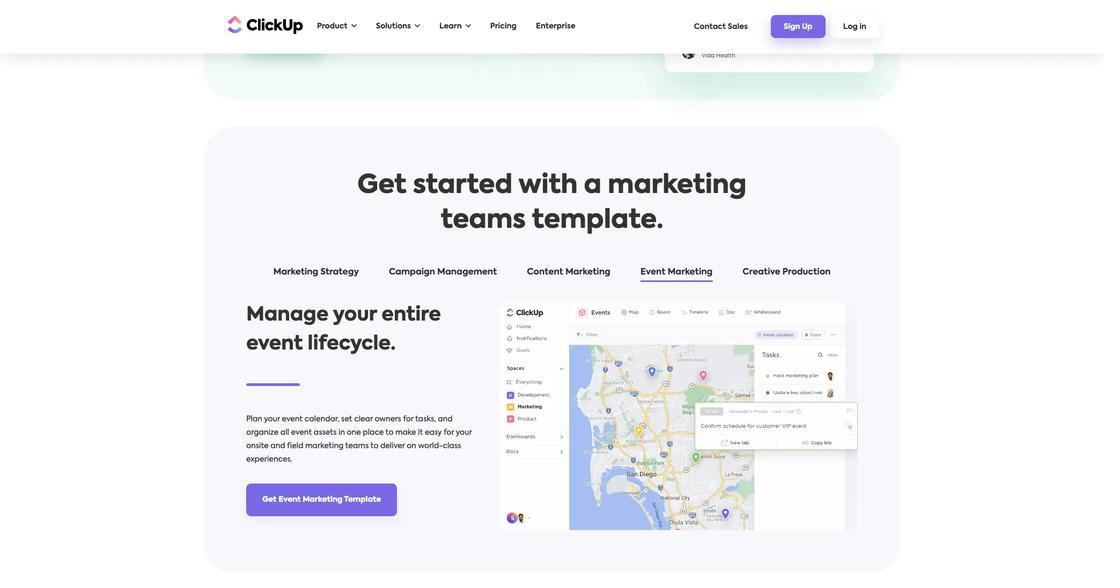 Task type: locate. For each thing, give the bounding box(es) containing it.
1 vertical spatial your
[[264, 416, 280, 423]]

2 horizontal spatial your
[[456, 429, 472, 437]]

1 vertical spatial teams
[[345, 443, 369, 450]]

0 horizontal spatial teams
[[345, 443, 369, 450]]

your up lifecycle.
[[333, 306, 377, 325]]

successes
[[682, 27, 715, 34], [682, 27, 715, 34]]

has for jen robinson.png icon
[[709, 0, 721, 6]]

our
[[750, 27, 761, 34], [750, 27, 761, 34]]

1 vertical spatial get
[[262, 496, 277, 504]]

your up organize
[[264, 416, 280, 423]]

in
[[860, 23, 867, 31], [339, 429, 345, 437]]

strategy
[[321, 268, 359, 277]]

given
[[723, 0, 741, 6], [723, 0, 741, 6]]

of
[[780, 44, 786, 50], [780, 44, 786, 50]]

product
[[317, 23, 348, 30]]

growth for jen robinson.png image at the right of page
[[800, 44, 821, 50]]

sr.
[[745, 44, 751, 50], [745, 44, 751, 50]]

creative
[[743, 268, 781, 277]]

b2b for jen robinson.png icon
[[787, 44, 798, 50]]

owners
[[375, 416, 401, 423]]

log in link
[[830, 15, 880, 38]]

the for jen robinson.png image at the right of page
[[797, 13, 808, 20]]

sr. for jen robinson.png icon
[[745, 44, 751, 50]]

get inside get started with a marketing teams template.
[[358, 173, 407, 199]]

event down manage at bottom
[[246, 335, 303, 354]]

has
[[709, 0, 721, 6], [709, 0, 721, 6]]

tab list
[[236, 266, 869, 284]]

for
[[403, 416, 414, 423], [444, 429, 454, 437]]

event
[[246, 335, 303, 354], [282, 416, 303, 423], [291, 429, 312, 437]]

marketing
[[273, 268, 318, 277], [566, 268, 611, 277], [668, 268, 713, 277], [303, 496, 343, 504]]

our for jen robinson.png icon
[[750, 27, 761, 34]]

marketing inside plan your event calendar, set clear owners for tasks, and organize all event assets in one place to make it easy for your onsite and field marketing teams to deliver on world-class experiences.
[[305, 443, 344, 450]]

get for get event marketing template
[[262, 496, 277, 504]]

teams inside plan your event calendar, set clear owners for tasks, and organize all event assets in one place to make it easy for your onsite and field marketing teams to deliver on world-class experiences.
[[345, 443, 369, 450]]

manage
[[806, 0, 835, 6], [806, 0, 835, 6]]

1 vertical spatial for
[[444, 429, 454, 437]]

showcase for jen robinson.png image at the right of page
[[762, 13, 795, 20]]

marketing inside get started with a marketing teams template.
[[608, 173, 747, 199]]

0 vertical spatial for
[[403, 416, 414, 423]]

1 horizontal spatial in
[[860, 23, 867, 31]]

1 horizontal spatial teams
[[441, 208, 526, 234]]

your inside manage your entire event lifecycle.
[[333, 306, 377, 325]]

sr. manager of b2b growth marketing, vida health
[[702, 44, 853, 59], [702, 44, 853, 59]]

your up the class
[[456, 429, 472, 437]]

get event marketing template link
[[246, 484, 397, 517]]

sales
[[728, 23, 748, 30]]

given for jen robinson.png image at the right of page
[[723, 0, 741, 6]]

is
[[783, 27, 787, 34], [783, 27, 787, 34]]

0 horizontal spatial event
[[279, 496, 301, 504]]

learn
[[439, 23, 462, 30]]

onsite
[[246, 443, 269, 450]]

clickup
[[682, 0, 708, 6], [682, 0, 708, 6]]

up. for jen robinson.png image at the right of page
[[836, 0, 846, 6]]

content marketing
[[527, 268, 611, 277]]

great for jen robinson.png icon
[[810, 13, 829, 20]]

template.
[[532, 208, 664, 234]]

successes for jen robinson.png image at the right of page
[[682, 27, 715, 34]]

up.
[[836, 0, 846, 6], [836, 0, 846, 6]]

experiences.
[[246, 456, 293, 464]]

doing.
[[789, 27, 810, 34], [789, 27, 810, 34]]

team
[[762, 27, 781, 34], [762, 27, 781, 34]]

great for jen robinson.png image at the right of page
[[810, 13, 829, 20]]

log
[[843, 23, 858, 31]]

content
[[527, 268, 563, 277]]

class
[[443, 443, 461, 450]]

creative production
[[743, 268, 831, 277]]

marketing
[[608, 173, 747, 199], [305, 443, 344, 450]]

given for jen robinson.png icon
[[723, 0, 741, 6]]

showcase
[[762, 13, 795, 20], [762, 13, 795, 20]]

event inside button
[[641, 268, 666, 277]]

in right the log
[[860, 23, 867, 31]]

clickup has given us a better way to manage up. it's allowed us to better showcase the great successes and work our team is doing.
[[682, 0, 846, 34], [682, 0, 846, 34]]

to
[[797, 0, 804, 6], [797, 0, 804, 6], [730, 13, 737, 20], [730, 13, 737, 20], [386, 429, 394, 437], [371, 443, 379, 450]]

0 vertical spatial marketing
[[608, 173, 747, 199]]

clickup has given us a better way to manage up. it's allowed us to better showcase the great successes and work our team is doing. for jen robinson.png icon
[[682, 0, 846, 34]]

world-
[[418, 443, 443, 450]]

0 horizontal spatial your
[[264, 416, 280, 423]]

manager
[[752, 44, 779, 50], [752, 44, 779, 50]]

1 horizontal spatial for
[[444, 429, 454, 437]]

get event marketing template
[[262, 496, 381, 504]]

teams down the started
[[441, 208, 526, 234]]

learn button
[[434, 16, 476, 38]]

1 horizontal spatial get
[[358, 173, 407, 199]]

team for jen robinson.png image at the right of page
[[762, 27, 781, 34]]

get
[[358, 173, 407, 199], [262, 496, 277, 504]]

in left one
[[339, 429, 345, 437]]

up. for jen robinson.png icon
[[836, 0, 846, 6]]

get started with a marketing teams template.
[[358, 173, 747, 234]]

0 vertical spatial your
[[333, 306, 377, 325]]

vida
[[702, 53, 715, 59], [702, 53, 715, 59]]

health for jen robinson.png icon
[[716, 53, 736, 59]]

marketing, for jen robinson.png image at the right of page
[[823, 44, 853, 50]]

assets
[[314, 429, 337, 437]]

1 vertical spatial event
[[279, 496, 301, 504]]

deliver
[[380, 443, 405, 450]]

0 vertical spatial teams
[[441, 208, 526, 234]]

1 vertical spatial marketing
[[305, 443, 344, 450]]

make
[[395, 429, 416, 437]]

clickup has given us a better way to manage up. it's allowed us to better showcase the great successes and work our team is doing. for jen robinson.png image at the right of page
[[682, 0, 846, 34]]

for up make
[[403, 416, 414, 423]]

teams
[[441, 208, 526, 234], [345, 443, 369, 450]]

1 horizontal spatial event
[[641, 268, 666, 277]]

template
[[344, 496, 381, 504]]

0 vertical spatial event
[[246, 335, 303, 354]]

1 horizontal spatial marketing
[[608, 173, 747, 199]]

marketing,
[[823, 44, 853, 50], [823, 44, 853, 50]]

solutions button
[[371, 16, 426, 38]]

0 horizontal spatial marketing
[[305, 443, 344, 450]]

easy
[[425, 429, 442, 437]]

your
[[333, 306, 377, 325], [264, 416, 280, 423], [456, 429, 472, 437]]

us
[[743, 0, 750, 6], [743, 0, 750, 6], [721, 13, 729, 20], [721, 13, 729, 20]]

manage
[[246, 306, 329, 325]]

jen robinson.png image
[[682, 45, 696, 59]]

for up the class
[[444, 429, 454, 437]]

work for jen robinson.png image at the right of page
[[732, 27, 748, 34]]

sr. manager of b2b growth marketing, vida health for jen robinson.png image at the right of page
[[702, 44, 853, 59]]

0 horizontal spatial get
[[262, 496, 277, 504]]

it's for jen robinson.png image at the right of page
[[682, 13, 691, 20]]

health
[[716, 53, 736, 59], [716, 53, 736, 59]]

0 vertical spatial get
[[358, 173, 407, 199]]

manager for jen robinson.png icon
[[752, 44, 779, 50]]

growth
[[800, 44, 821, 50], [800, 44, 821, 50]]

set
[[341, 416, 352, 423]]

production
[[783, 268, 831, 277]]

up
[[802, 23, 813, 31]]

marketing strategy
[[273, 268, 359, 277]]

1 vertical spatial in
[[339, 429, 345, 437]]

a for jen robinson.png icon
[[752, 0, 757, 6]]

b2b
[[787, 44, 798, 50], [787, 44, 798, 50]]

jen robinson.png image
[[682, 45, 696, 59]]

field
[[287, 443, 303, 450]]

great
[[810, 13, 829, 20], [810, 13, 829, 20]]

0 vertical spatial event
[[641, 268, 666, 277]]

campaign management button
[[378, 266, 508, 284]]

one
[[347, 429, 361, 437]]

0 horizontal spatial in
[[339, 429, 345, 437]]

event up field
[[291, 429, 312, 437]]

the
[[797, 13, 808, 20], [797, 13, 808, 20]]

marketing, for jen robinson.png icon
[[823, 44, 853, 50]]

b2b for jen robinson.png image at the right of page
[[787, 44, 798, 50]]

teams down one
[[345, 443, 369, 450]]

clickup for jen robinson.png icon
[[682, 0, 708, 6]]

event up all
[[282, 416, 303, 423]]

teams inside get started with a marketing teams template.
[[441, 208, 526, 234]]

your for plan
[[264, 416, 280, 423]]

a
[[752, 0, 757, 6], [752, 0, 757, 6], [584, 173, 602, 199]]

event
[[641, 268, 666, 277], [279, 496, 301, 504]]

in inside plan your event calendar, set clear owners for tasks, and organize all event assets in one place to make it easy for your onsite and field marketing teams to deliver on world-class experiences.
[[339, 429, 345, 437]]

and
[[717, 27, 730, 34], [717, 27, 730, 34], [438, 416, 453, 423], [271, 443, 285, 450]]

manage for jen robinson.png image at the right of page
[[806, 0, 835, 6]]

1 horizontal spatial your
[[333, 306, 377, 325]]

lifecycle.
[[308, 335, 396, 354]]

allowed
[[693, 13, 720, 20], [693, 13, 720, 20]]

manage for jen robinson.png icon
[[806, 0, 835, 6]]

enterprise
[[536, 23, 576, 30]]

a inside get started with a marketing teams template.
[[584, 173, 602, 199]]



Task type: vqa. For each thing, say whether or not it's contained in the screenshot.
"Keep your back office continuously connected."
no



Task type: describe. For each thing, give the bounding box(es) containing it.
doing. for jen robinson.png image at the right of page
[[789, 27, 810, 34]]

clickup for jen robinson.png image at the right of page
[[682, 0, 708, 6]]

of for jen robinson.png icon
[[780, 44, 786, 50]]

contact sales button
[[689, 17, 753, 36]]

work for jen robinson.png icon
[[732, 27, 748, 34]]

campaign management
[[389, 268, 497, 277]]

entire
[[382, 306, 441, 325]]

sign up button
[[771, 15, 826, 38]]

growth for jen robinson.png icon
[[800, 44, 821, 50]]

solutions
[[376, 23, 411, 30]]

sign
[[784, 23, 800, 31]]

allowed for jen robinson.png image at the right of page
[[693, 13, 720, 20]]

marketing strategy button
[[263, 266, 370, 284]]

map - custom fileds.png image
[[500, 301, 858, 531]]

a for jen robinson.png image at the right of page
[[752, 0, 757, 6]]

sign up
[[784, 23, 813, 31]]

started
[[413, 173, 513, 199]]

successes for jen robinson.png icon
[[682, 27, 715, 34]]

marketing inside button
[[668, 268, 713, 277]]

tab list containing marketing strategy
[[236, 266, 869, 284]]

0 vertical spatial in
[[860, 23, 867, 31]]

has for jen robinson.png image at the right of page
[[709, 0, 721, 6]]

allowed for jen robinson.png icon
[[693, 13, 720, 20]]

the for jen robinson.png icon
[[797, 13, 808, 20]]

campaign
[[389, 268, 435, 277]]

creative production button
[[732, 266, 842, 284]]

it
[[418, 429, 423, 437]]

management
[[437, 268, 497, 277]]

2 vertical spatial event
[[291, 429, 312, 437]]

2 vertical spatial your
[[456, 429, 472, 437]]

event inside manage your entire event lifecycle.
[[246, 335, 303, 354]]

way for jen robinson.png image at the right of page
[[781, 0, 795, 6]]

product button
[[312, 16, 362, 38]]

manage your entire event lifecycle.
[[246, 306, 441, 354]]

log in
[[843, 23, 867, 31]]

contact sales
[[694, 23, 748, 30]]

event marketing
[[641, 268, 713, 277]]

our for jen robinson.png image at the right of page
[[750, 27, 761, 34]]

clickup image
[[225, 14, 303, 35]]

vida for jen robinson.png image at the right of page
[[702, 53, 715, 59]]

way for jen robinson.png icon
[[781, 0, 795, 6]]

1 vertical spatial event
[[282, 416, 303, 423]]

get for get started with a marketing teams template.
[[358, 173, 407, 199]]

your for manage
[[333, 306, 377, 325]]

pricing
[[490, 23, 517, 30]]

doing. for jen robinson.png icon
[[789, 27, 810, 34]]

0 horizontal spatial for
[[403, 416, 414, 423]]

calendar,
[[305, 416, 339, 423]]

sr. manager of b2b growth marketing, vida health for jen robinson.png icon
[[702, 44, 853, 59]]

pricing link
[[485, 16, 522, 38]]

manager for jen robinson.png image at the right of page
[[752, 44, 779, 50]]

enterprise link
[[531, 16, 581, 38]]

health for jen robinson.png image at the right of page
[[716, 53, 736, 59]]

team for jen robinson.png icon
[[762, 27, 781, 34]]

it's for jen robinson.png icon
[[682, 13, 691, 20]]

event marketing button
[[630, 266, 724, 284]]

tasks,
[[415, 416, 436, 423]]

contact
[[694, 23, 726, 30]]

sr. for jen robinson.png image at the right of page
[[745, 44, 751, 50]]

plan
[[246, 416, 262, 423]]

showcase for jen robinson.png icon
[[762, 13, 795, 20]]

clear
[[354, 416, 373, 423]]

all
[[281, 429, 289, 437]]

with
[[519, 173, 578, 199]]

content marketing button
[[516, 266, 621, 284]]

is for jen robinson.png icon
[[783, 27, 787, 34]]

vida for jen robinson.png icon
[[702, 53, 715, 59]]

on
[[407, 443, 416, 450]]

of for jen robinson.png image at the right of page
[[780, 44, 786, 50]]

is for jen robinson.png image at the right of page
[[783, 27, 787, 34]]

organize
[[246, 429, 279, 437]]

plan your event calendar, set clear owners for tasks, and organize all event assets in one place to make it easy for your onsite and field marketing teams to deliver on world-class experiences.
[[246, 416, 472, 464]]

place
[[363, 429, 384, 437]]



